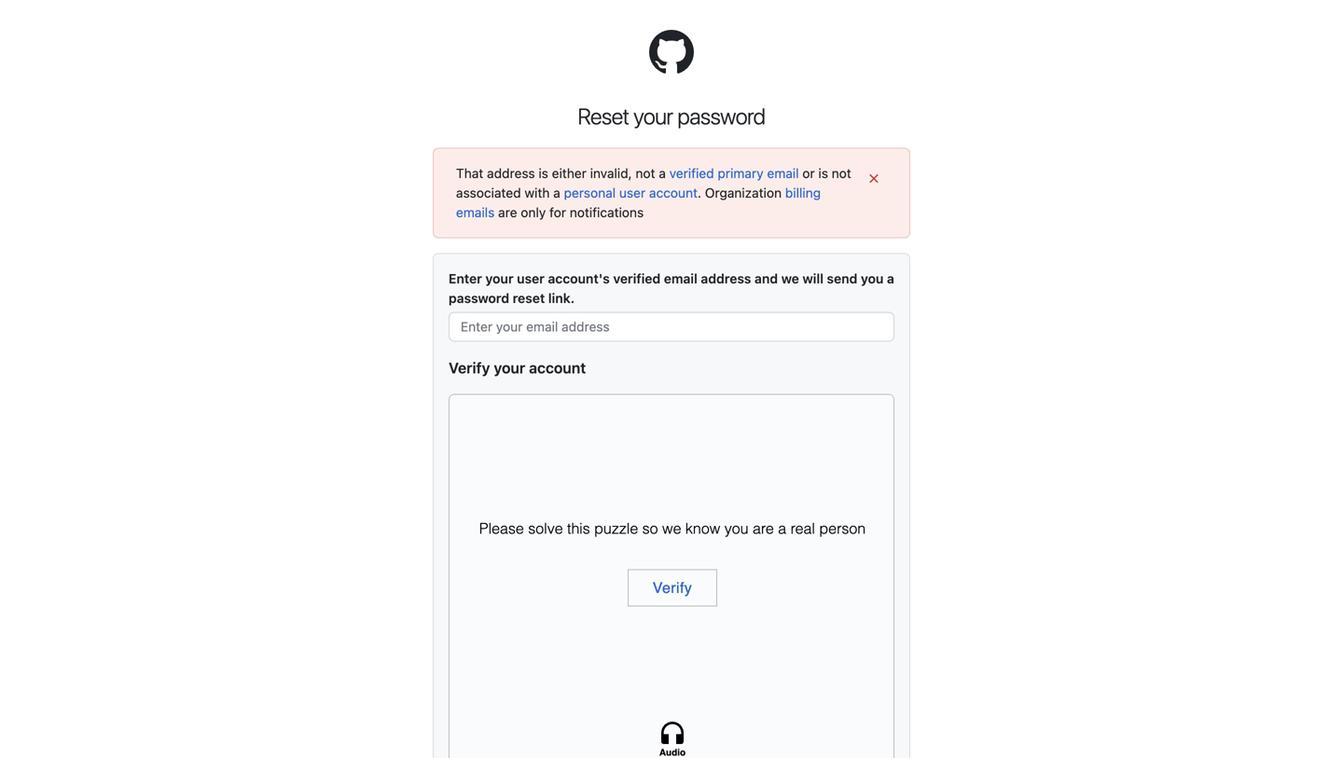 Task type: vqa. For each thing, say whether or not it's contained in the screenshot.
YOU
yes



Task type: locate. For each thing, give the bounding box(es) containing it.
will
[[803, 271, 824, 286]]

primary
[[718, 166, 764, 181]]

password down enter
[[449, 291, 509, 306]]

0 vertical spatial address
[[487, 166, 535, 181]]

is right or
[[819, 166, 828, 181]]

account
[[649, 185, 698, 201], [529, 359, 586, 377]]

0 horizontal spatial verified
[[613, 271, 661, 286]]

1 horizontal spatial password
[[678, 103, 765, 129]]

2 not from the left
[[832, 166, 851, 181]]

1 horizontal spatial account
[[649, 185, 698, 201]]

Enter your user account's verified email address and we will send you a password reset link. text field
[[449, 312, 895, 342]]

1 vertical spatial verified
[[613, 271, 661, 286]]

alert containing that address is either invalid, not a
[[456, 164, 887, 222]]

0 vertical spatial account
[[649, 185, 698, 201]]

send
[[827, 271, 858, 286]]

email inside alert
[[767, 166, 799, 181]]

not up personal user account link
[[636, 166, 655, 181]]

1 horizontal spatial is
[[819, 166, 828, 181]]

your
[[634, 103, 673, 129], [486, 271, 514, 286], [494, 359, 525, 377]]

only
[[521, 205, 546, 220]]

organization
[[705, 185, 782, 201]]

is up 'with'
[[539, 166, 548, 181]]

emails
[[456, 205, 495, 220]]

personal user account link
[[564, 185, 698, 201]]

verified right account's on the top left
[[613, 271, 661, 286]]

1 horizontal spatial email
[[767, 166, 799, 181]]

billing emails link
[[456, 185, 821, 220]]

for
[[549, 205, 566, 220]]

account inside alert
[[649, 185, 698, 201]]

not
[[636, 166, 655, 181], [832, 166, 851, 181]]

1 vertical spatial address
[[701, 271, 751, 286]]

address left and
[[701, 271, 751, 286]]

0 vertical spatial user
[[619, 185, 646, 201]]

1 vertical spatial email
[[664, 271, 698, 286]]

reset
[[513, 291, 545, 306]]

billing emails
[[456, 185, 821, 220]]

link.
[[548, 291, 575, 306]]

1 vertical spatial account
[[529, 359, 586, 377]]

1 horizontal spatial address
[[701, 271, 751, 286]]

1 vertical spatial password
[[449, 291, 509, 306]]

0 vertical spatial verified
[[669, 166, 714, 181]]

or is not associated with a
[[456, 166, 851, 201]]

you
[[861, 271, 884, 286]]

0 horizontal spatial a
[[553, 185, 560, 201]]

1 horizontal spatial not
[[832, 166, 851, 181]]

a right you
[[887, 271, 894, 286]]

1 not from the left
[[636, 166, 655, 181]]

0 horizontal spatial account
[[529, 359, 586, 377]]

0 horizontal spatial email
[[664, 271, 698, 286]]

verified up .
[[669, 166, 714, 181]]

address up associated
[[487, 166, 535, 181]]

2 is from the left
[[819, 166, 828, 181]]

your right verify
[[494, 359, 525, 377]]

not left dismiss this message image
[[832, 166, 851, 181]]

password inside enter your user account's verified email address and we will send you a password reset link.
[[449, 291, 509, 306]]

is
[[539, 166, 548, 181], [819, 166, 828, 181]]

we
[[781, 271, 799, 286]]

account for user
[[649, 185, 698, 201]]

that address is either invalid, not a verified primary email
[[456, 166, 799, 181]]

2 vertical spatial your
[[494, 359, 525, 377]]

associated
[[456, 185, 521, 201]]

alert
[[456, 164, 887, 222]]

0 vertical spatial a
[[659, 166, 666, 181]]

your right the reset
[[634, 103, 673, 129]]

address
[[487, 166, 535, 181], [701, 271, 751, 286]]

a up the for
[[553, 185, 560, 201]]

1 horizontal spatial user
[[619, 185, 646, 201]]

1 vertical spatial your
[[486, 271, 514, 286]]

0 horizontal spatial user
[[517, 271, 545, 286]]

your right enter
[[486, 271, 514, 286]]

are only for notifications
[[495, 205, 644, 220]]

1 vertical spatial user
[[517, 271, 545, 286]]

email
[[767, 166, 799, 181], [664, 271, 698, 286]]

0 horizontal spatial address
[[487, 166, 535, 181]]

your inside enter your user account's verified email address and we will send you a password reset link.
[[486, 271, 514, 286]]

user up "reset"
[[517, 271, 545, 286]]

email up enter your user account's verified email address and we will send you a password reset link. text field
[[664, 271, 698, 286]]

are
[[498, 205, 517, 220]]

2 horizontal spatial a
[[887, 271, 894, 286]]

password
[[678, 103, 765, 129], [449, 291, 509, 306]]

user
[[619, 185, 646, 201], [517, 271, 545, 286]]

1 horizontal spatial a
[[659, 166, 666, 181]]

.
[[698, 185, 701, 201]]

1 horizontal spatial verified
[[669, 166, 714, 181]]

verified primary email link
[[669, 166, 799, 181]]

or
[[803, 166, 815, 181]]

0 vertical spatial email
[[767, 166, 799, 181]]

user down that address is either invalid, not a verified primary email
[[619, 185, 646, 201]]

1 vertical spatial a
[[553, 185, 560, 201]]

address inside enter your user account's verified email address and we will send you a password reset link.
[[701, 271, 751, 286]]

1 is from the left
[[539, 166, 548, 181]]

password up verified primary email link
[[678, 103, 765, 129]]

a
[[659, 166, 666, 181], [553, 185, 560, 201], [887, 271, 894, 286]]

0 vertical spatial password
[[678, 103, 765, 129]]

0 horizontal spatial is
[[539, 166, 548, 181]]

email left or
[[767, 166, 799, 181]]

a up the 'personal user account . organization'
[[659, 166, 666, 181]]

verified
[[669, 166, 714, 181], [613, 271, 661, 286]]

2 vertical spatial a
[[887, 271, 894, 286]]

0 horizontal spatial not
[[636, 166, 655, 181]]

personal
[[564, 185, 616, 201]]

0 horizontal spatial password
[[449, 291, 509, 306]]



Task type: describe. For each thing, give the bounding box(es) containing it.
verified inside enter your user account's verified email address and we will send you a password reset link.
[[613, 271, 661, 286]]

reset your password
[[578, 103, 765, 129]]

user inside alert
[[619, 185, 646, 201]]

verify your account
[[449, 359, 586, 377]]

homepage image
[[649, 30, 694, 75]]

0 vertical spatial your
[[634, 103, 673, 129]]

is inside the 'or is not associated with a'
[[819, 166, 828, 181]]

your for user
[[494, 359, 525, 377]]

email inside enter your user account's verified email address and we will send you a password reset link.
[[664, 271, 698, 286]]

enter
[[449, 271, 482, 286]]

with
[[525, 185, 550, 201]]

account's
[[548, 271, 610, 286]]

that
[[456, 166, 483, 181]]

your for password
[[486, 271, 514, 286]]

invalid,
[[590, 166, 632, 181]]

a inside the 'or is not associated with a'
[[553, 185, 560, 201]]

a inside enter your user account's verified email address and we will send you a password reset link.
[[887, 271, 894, 286]]

either
[[552, 166, 587, 181]]

personal user account . organization
[[564, 185, 785, 201]]

not inside the 'or is not associated with a'
[[832, 166, 851, 181]]

verified inside alert
[[669, 166, 714, 181]]

account for your
[[529, 359, 586, 377]]

user inside enter your user account's verified email address and we will send you a password reset link.
[[517, 271, 545, 286]]

reset
[[578, 103, 629, 129]]

address inside alert
[[487, 166, 535, 181]]

and
[[755, 271, 778, 286]]

enter your user account's verified email address and we will send you a password reset link.
[[449, 271, 894, 306]]

billing
[[785, 185, 821, 201]]

verify
[[449, 359, 490, 377]]

notifications
[[570, 205, 644, 220]]

dismiss this message image
[[867, 171, 882, 186]]



